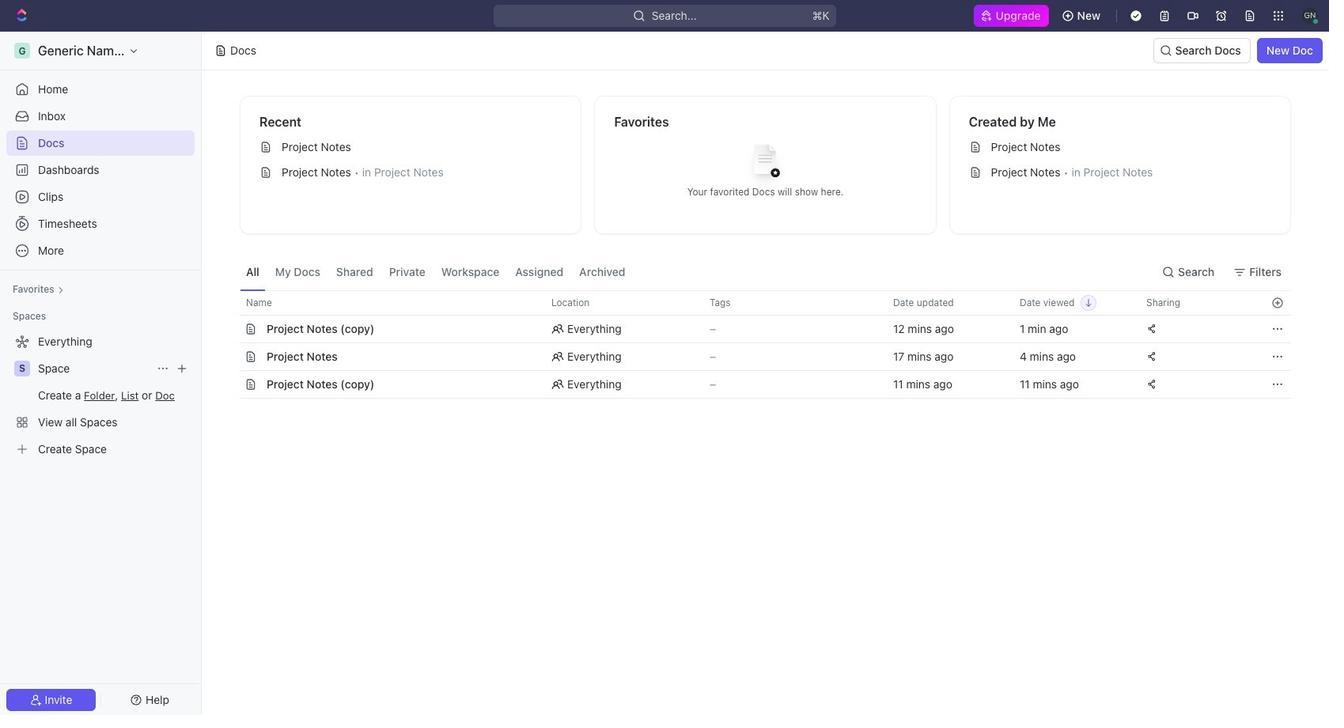 Task type: vqa. For each thing, say whether or not it's contained in the screenshot.
20
no



Task type: locate. For each thing, give the bounding box(es) containing it.
tab list
[[240, 253, 632, 290]]

1 row from the top
[[222, 290, 1291, 316]]

3 row from the top
[[222, 343, 1291, 371]]

table
[[222, 290, 1291, 399]]

space, , element
[[14, 361, 30, 377]]

tree
[[6, 329, 195, 462]]

no favorited docs image
[[734, 132, 797, 195]]

sidebar navigation
[[0, 32, 205, 715]]

row
[[222, 290, 1291, 316], [222, 315, 1291, 343], [222, 343, 1291, 371], [222, 370, 1291, 399]]



Task type: describe. For each thing, give the bounding box(es) containing it.
generic name's workspace, , element
[[14, 43, 30, 59]]

4 row from the top
[[222, 370, 1291, 399]]

2 row from the top
[[222, 315, 1291, 343]]

tree inside sidebar navigation
[[6, 329, 195, 462]]



